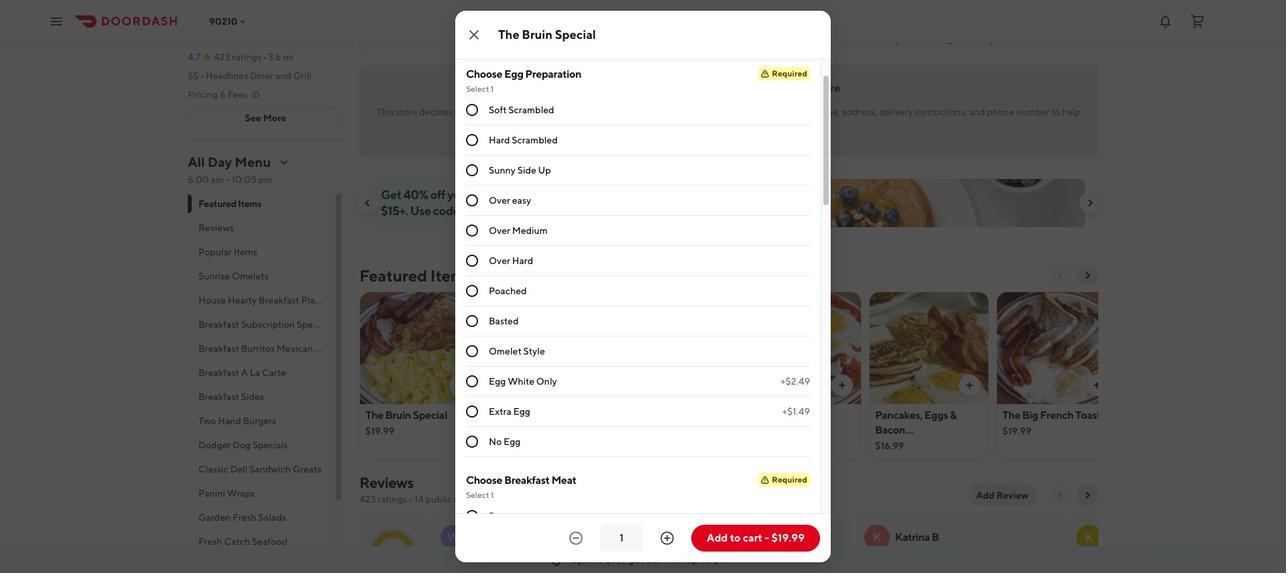 Task type: describe. For each thing, give the bounding box(es) containing it.
reviews
[[454, 494, 486, 505]]

1 horizontal spatial hard
[[512, 256, 533, 266]]

• right $$ on the left top
[[200, 70, 204, 81]]

the big french toast $19.99
[[1003, 409, 1101, 437]]

select promotional banner element
[[689, 227, 769, 252]]

dashpass
[[203, 14, 244, 25]]

0 horizontal spatial may
[[698, 82, 719, 95]]

see
[[245, 113, 261, 123]]

off inside the get 40% off your first 2 orders. save up to $10 on orders $15+.  use code 40deal, valid for 45 days
[[430, 188, 445, 202]]

two hand burgers button
[[188, 409, 333, 433]]

1 for egg
[[491, 84, 494, 94]]

10:05 for pm
[[297, 33, 322, 44]]

0 horizontal spatial mi
[[283, 52, 294, 62]]

90210
[[209, 16, 238, 26]]

egg left 'white'
[[489, 376, 506, 387]]

1 courier from the left
[[474, 107, 504, 117]]

egg for extra
[[513, 407, 531, 417]]

0 items, open order cart image
[[1190, 13, 1206, 29]]

bacon inside pancakes, eggs & bacon ,sausage,special#3
[[875, 424, 905, 437]]

1 vertical spatial featured items
[[360, 266, 472, 285]]

to inside button
[[730, 532, 741, 545]]

delivery
[[960, 34, 995, 44]]

• right 'now'
[[248, 33, 252, 44]]

choose for choose breakfast meat
[[466, 474, 503, 487]]

choose breakfast meat group
[[466, 474, 810, 573]]

add for add to cart - $19.99
[[707, 532, 728, 545]]

$$
[[188, 70, 199, 81]]

classic breakfast burrito $15.99
[[493, 409, 573, 451]]

name,
[[814, 107, 840, 117]]

pancakes,
[[875, 409, 923, 422]]

specials for dodger dog specials
[[253, 440, 288, 451]]

1 its from the left
[[462, 107, 472, 117]]

fresh inside button
[[233, 512, 257, 523]]

1 horizontal spatial for
[[780, 82, 794, 95]]

20%
[[647, 553, 668, 566]]

hand
[[218, 416, 241, 427]]

notification bell image
[[1158, 13, 1174, 29]]

required for choose egg preparation
[[772, 69, 808, 79]]

chilaquiles $19.48
[[748, 409, 801, 437]]

special for the bruin special
[[555, 27, 596, 42]]

featured items heading
[[360, 265, 472, 286]]

review
[[997, 490, 1029, 501]]

dodger dog specials button
[[188, 433, 333, 457]]

0 vertical spatial items
[[238, 199, 261, 209]]

to left you.
[[705, 120, 714, 131]]

sunny side up
[[489, 165, 551, 176]]

soft
[[489, 105, 507, 116]]

favorites
[[353, 343, 392, 354]]

0 vertical spatial 4.7
[[188, 52, 201, 62]]

scrambled for hard scrambled
[[512, 135, 558, 146]]

omelet style
[[489, 346, 545, 357]]

2 horizontal spatial and
[[969, 107, 985, 117]]

save
[[544, 188, 569, 202]]

0 horizontal spatial 423
[[214, 52, 230, 62]]

1 vertical spatial next button of carousel image
[[1083, 270, 1093, 281]]

address,
[[842, 107, 878, 117]]

courier
[[617, 82, 654, 95]]

more for see more
[[263, 113, 286, 123]]

Omelet Style radio
[[466, 346, 478, 358]]

joe's breakfast image
[[615, 292, 734, 404]]

Poached radio
[[466, 285, 478, 297]]

all day menu
[[188, 154, 271, 170]]

2 its from the left
[[697, 107, 707, 117]]

previous button of carousel image
[[362, 198, 373, 209]]

sunny
[[489, 165, 516, 176]]

• doordash order for w
[[526, 557, 591, 567]]

number
[[1017, 107, 1050, 117]]

basted
[[489, 316, 519, 327]]

sandwich
[[249, 464, 291, 475]]

spend $10, get 20% off up to $4
[[572, 553, 726, 566]]

popular
[[199, 247, 232, 258]]

90210 button
[[209, 16, 248, 26]]

add item to cart image for the bruin special
[[455, 380, 465, 391]]

help
[[1062, 107, 1081, 117]]

fresh catch seafood
[[199, 537, 288, 547]]

am
[[211, 174, 224, 185]]

1 horizontal spatial store
[[656, 107, 677, 117]]

choose egg preparation group
[[466, 67, 810, 458]]

popular items button
[[188, 240, 333, 264]]

0 horizontal spatial featured items
[[199, 199, 261, 209]]

select for choose egg preparation
[[466, 84, 489, 94]]

this store decides if its courier or a dasher delivers your order. the store and its courier may receive your name, address, delivery instructions, and phone number to help deliver to you.
[[377, 107, 1081, 131]]

Hard Scrambled radio
[[466, 134, 478, 146]]

choose egg preparation select 1
[[466, 68, 582, 94]]

0 horizontal spatial store
[[396, 107, 418, 117]]

$19.99 for add to cart - $19.99
[[772, 532, 805, 545]]

2 horizontal spatial store
[[816, 82, 841, 95]]

0 vertical spatial 3.6
[[1003, 34, 1016, 44]]

big
[[1023, 409, 1039, 422]]

first
[[473, 188, 494, 202]]

classic breakfast burrito image
[[488, 292, 606, 404]]

deliver
[[674, 120, 703, 131]]

grill
[[293, 70, 312, 81]]

breakfast a la carte button
[[188, 361, 333, 385]]

seafood
[[252, 537, 288, 547]]

0 horizontal spatial 3.6
[[268, 52, 281, 62]]

omelet
[[489, 346, 522, 357]]

white
[[508, 376, 535, 387]]

add item to cart image for the big french toast
[[1092, 380, 1103, 391]]

la
[[250, 368, 260, 378]]

sunrise omelets button
[[188, 264, 333, 288]]

pm
[[259, 174, 272, 185]]

breakfast up subscription
[[259, 295, 299, 306]]

No Egg radio
[[466, 436, 478, 448]]

reviews for reviews
[[199, 223, 234, 233]]

0 horizontal spatial -
[[226, 174, 230, 185]]

next image
[[1083, 490, 1093, 501]]

1/14/22
[[497, 557, 524, 567]]

egg for no
[[504, 437, 521, 448]]

daniel y
[[683, 531, 723, 544]]

open now
[[200, 33, 244, 44]]

• inside reviews 423 ratings • 14 public reviews
[[409, 494, 413, 505]]

diner
[[250, 70, 274, 81]]

breakfast up breakfast a la carte
[[199, 343, 239, 354]]

plates
[[301, 295, 328, 306]]

classic deli sandwich greats button
[[188, 457, 333, 482]]

& inside pricing & fees button
[[220, 89, 226, 100]]

items inside heading
[[430, 266, 472, 285]]

add item to cart image for pancakes, eggs & bacon ,sausage,special#3
[[964, 380, 975, 391]]

1 horizontal spatial your
[[590, 107, 609, 117]]

Over easy radio
[[466, 195, 478, 207]]

sunrise
[[199, 271, 230, 282]]

reviews for reviews 423 ratings • 14 public reviews
[[360, 474, 414, 492]]

add to cart - $19.99 button
[[692, 525, 820, 552]]

d
[[661, 531, 670, 545]]

$10,
[[605, 553, 626, 566]]

$17.99
[[620, 426, 648, 437]]

menu
[[235, 154, 271, 170]]

previous image
[[1056, 490, 1066, 501]]

1 horizontal spatial off
[[671, 553, 684, 566]]

catch
[[224, 537, 250, 547]]

Over Hard radio
[[466, 255, 478, 267]]

learn more link
[[735, 120, 784, 131]]

morning
[[315, 343, 351, 354]]

• right 2/27/22
[[740, 557, 743, 567]]

special for the bruin special $19.99
[[413, 409, 447, 422]]

the for the bruin special
[[498, 27, 520, 42]]

burritos
[[241, 343, 275, 354]]

0 vertical spatial ratings
[[232, 52, 261, 62]]

see more
[[245, 113, 286, 123]]

at
[[287, 33, 295, 44]]

breakfast down house
[[199, 319, 239, 330]]

expanded
[[885, 34, 929, 44]]

doordash for w
[[531, 557, 568, 567]]

0 vertical spatial next button of carousel image
[[1085, 198, 1096, 209]]

1 k from the left
[[873, 531, 881, 545]]

,sausage,special#3
[[875, 439, 966, 451]]

open menu image
[[48, 13, 64, 29]]

breakfast up the hand
[[199, 392, 239, 402]]

add for add review
[[976, 490, 995, 501]]

Basted radio
[[466, 315, 478, 327]]

Soft Scrambled radio
[[466, 104, 478, 116]]

items inside button
[[234, 247, 258, 258]]

breakfast a la carte
[[199, 368, 286, 378]]

bruin for the bruin special
[[522, 27, 553, 42]]

egg for choose
[[504, 68, 524, 81]]

meat
[[552, 474, 577, 487]]

hard scrambled
[[489, 135, 558, 146]]

breakfast sides button
[[188, 385, 333, 409]]

pricing & fees button
[[188, 88, 261, 101]]

be
[[721, 82, 734, 95]]

over for over medium
[[489, 226, 510, 236]]

breakfast burritos mexican morning favorites button
[[188, 337, 392, 361]]

headlines
[[206, 70, 248, 81]]

toast
[[1076, 409, 1101, 422]]

salads
[[258, 512, 286, 523]]

pm
[[324, 33, 339, 44]]

the for the big french toast $19.99
[[1003, 409, 1021, 422]]

decrease quantity by 1 image
[[568, 531, 584, 547]]

$19.99 inside the bruin special $19.99
[[366, 426, 395, 437]]

bruin for the bruin special $19.99
[[385, 409, 411, 422]]

fees
[[228, 89, 248, 100]]



Task type: vqa. For each thing, say whether or not it's contained in the screenshot.
Add BUTTON for Chick-fil-A® Nuggets
no



Task type: locate. For each thing, give the bounding box(es) containing it.
1 vertical spatial 1
[[491, 490, 494, 501]]

1 horizontal spatial specials
[[297, 319, 332, 330]]

2 vertical spatial items
[[430, 266, 472, 285]]

0 horizontal spatial doordash
[[531, 557, 568, 567]]

your inside the get 40% off your first 2 orders. save up to $10 on orders $15+.  use code 40deal, valid for 45 days
[[448, 188, 471, 202]]

its
[[462, 107, 472, 117], [697, 107, 707, 117]]

1 vertical spatial fresh
[[199, 537, 222, 547]]

featured inside heading
[[360, 266, 427, 285]]

add item to cart image for chilaquiles
[[837, 380, 848, 391]]

2 • doordash order from the left
[[740, 557, 805, 567]]

required for choose breakfast meat
[[772, 475, 808, 485]]

may
[[698, 82, 719, 95], [741, 107, 759, 117]]

1 over from the top
[[489, 195, 510, 206]]

easy
[[512, 195, 531, 206]]

1 horizontal spatial -
[[765, 532, 769, 545]]

featured items
[[199, 199, 261, 209], [360, 266, 472, 285]]

style
[[524, 346, 545, 357]]

up down daniel
[[686, 553, 699, 566]]

• doordash order down decrease quantity by 1 image
[[526, 557, 591, 567]]

doordash for d
[[745, 557, 782, 567]]

1 vertical spatial choose
[[466, 474, 503, 487]]

3.6 down closes
[[268, 52, 281, 62]]

1 vertical spatial add
[[707, 532, 728, 545]]

423 down open now
[[214, 52, 230, 62]]

1 vertical spatial for
[[541, 204, 556, 218]]

Over Medium radio
[[466, 225, 478, 237]]

+$1.49
[[783, 407, 810, 417]]

bruin inside the bruin special $19.99
[[385, 409, 411, 422]]

special inside dialog
[[555, 27, 596, 42]]

classic for breakfast
[[493, 409, 526, 422]]

featured items down 6:00 am - 10:05 pm at top left
[[199, 199, 261, 209]]

423 down 'reviews' 'link'
[[360, 494, 376, 505]]

up up days
[[571, 188, 585, 202]]

previous button of carousel image
[[1056, 270, 1066, 281]]

1 for breakfast
[[491, 490, 494, 501]]

add left review
[[976, 490, 995, 501]]

1 vertical spatial specials
[[253, 440, 288, 451]]

open
[[200, 33, 224, 44]]

• right delivery
[[997, 34, 1001, 44]]

14
[[415, 494, 424, 505]]

bruin
[[522, 27, 553, 42], [385, 409, 411, 422]]

2
[[496, 188, 503, 202]]

choose up reviews
[[466, 474, 503, 487]]

mexican
[[277, 343, 313, 354]]

off up the code
[[430, 188, 445, 202]]

0 vertical spatial bruin
[[522, 27, 553, 42]]

1 vertical spatial select
[[466, 490, 489, 501]]

egg white only
[[489, 376, 557, 387]]

0 horizontal spatial 4.7
[[188, 52, 201, 62]]

4.7
[[188, 52, 201, 62], [384, 545, 403, 560]]

select inside choose egg preparation select 1
[[466, 84, 489, 94]]

40deal,
[[462, 204, 512, 218]]

choose inside the choose breakfast meat select 1
[[466, 474, 503, 487]]

$10
[[601, 188, 620, 202]]

add review
[[976, 490, 1029, 501]]

mi down at
[[283, 52, 294, 62]]

Sunny Side Up radio
[[466, 165, 478, 177]]

2 over from the top
[[489, 226, 510, 236]]

0 horizontal spatial reviews
[[199, 223, 234, 233]]

0 horizontal spatial and
[[275, 70, 292, 81]]

required down $19.48
[[772, 475, 808, 485]]

reviews up popular at the left of page
[[199, 223, 234, 233]]

more
[[263, 113, 286, 123], [762, 120, 784, 131]]

0 horizontal spatial order
[[569, 557, 591, 567]]

house
[[199, 295, 226, 306]]

house hearty breakfast plates button
[[188, 288, 333, 313]]

hard down over medium
[[512, 256, 533, 266]]

1 doordash from the left
[[531, 557, 568, 567]]

egg up soft scrambled
[[504, 68, 524, 81]]

two
[[199, 416, 216, 427]]

reviews inside button
[[199, 223, 234, 233]]

deli
[[230, 464, 248, 475]]

2 choose from the top
[[466, 474, 503, 487]]

• doordash order down add to cart - $19.99 button
[[740, 557, 805, 567]]

the inside this store decides if its courier or a dasher delivers your order. the store and its courier may receive your name, address, delivery instructions, and phone number to help deliver to you.
[[638, 107, 654, 117]]

or
[[506, 107, 514, 117]]

reviews link
[[360, 474, 414, 492]]

1 horizontal spatial and
[[679, 107, 695, 117]]

• doordash order
[[526, 557, 591, 567], [740, 557, 805, 567]]

breakfast down only
[[528, 409, 573, 422]]

reviews down the bruin special $19.99
[[360, 474, 414, 492]]

classic for deli
[[199, 464, 228, 475]]

up
[[571, 188, 585, 202], [686, 553, 699, 566]]

increase quantity by 1 image
[[659, 531, 675, 547]]

0 vertical spatial off
[[430, 188, 445, 202]]

the down favorites
[[366, 409, 384, 422]]

1 inside the choose breakfast meat select 1
[[491, 490, 494, 501]]

classic up "burrito"
[[493, 409, 526, 422]]

0 vertical spatial classic
[[493, 409, 526, 422]]

dodger
[[199, 440, 231, 451]]

over right over hard radio at the top
[[489, 256, 510, 266]]

1 horizontal spatial special
[[555, 27, 596, 42]]

$19.99 inside button
[[772, 532, 805, 545]]

1 horizontal spatial k
[[1085, 531, 1093, 545]]

1 horizontal spatial 10:05
[[297, 33, 322, 44]]

cart
[[743, 532, 763, 545]]

specials for breakfast subscription specials
[[297, 319, 332, 330]]

0 vertical spatial over
[[489, 195, 510, 206]]

0 horizontal spatial courier
[[474, 107, 504, 117]]

1 horizontal spatial may
[[741, 107, 759, 117]]

1 horizontal spatial 423
[[360, 494, 376, 505]]

next button of carousel image
[[1085, 198, 1096, 209], [1083, 270, 1093, 281]]

classic inside classic breakfast burrito $15.99
[[493, 409, 526, 422]]

1 vertical spatial special
[[413, 409, 447, 422]]

your left the order.
[[590, 107, 609, 117]]

over for over hard
[[489, 256, 510, 266]]

fresh up fresh catch seafood
[[233, 512, 257, 523]]

1 right reviews
[[491, 490, 494, 501]]

pancakes, eggs & bacon ,sausage,special#3 image
[[870, 292, 989, 404]]

egg down "burrito"
[[504, 437, 521, 448]]

k down the next icon
[[1085, 531, 1093, 545]]

& left fees
[[220, 89, 226, 100]]

required inside choose breakfast meat group
[[772, 475, 808, 485]]

None radio
[[466, 376, 478, 388]]

1 vertical spatial reviews
[[360, 474, 414, 492]]

add inside button
[[976, 490, 995, 501]]

the right the order.
[[638, 107, 654, 117]]

breakfast inside the choose breakfast meat select 1
[[504, 474, 550, 487]]

1 horizontal spatial bacon
[[875, 424, 905, 437]]

0 horizontal spatial add item to cart image
[[964, 380, 975, 391]]

items up poached option
[[430, 266, 472, 285]]

the bruin special dialog
[[455, 0, 831, 573]]

2 horizontal spatial $19.99
[[1003, 426, 1032, 437]]

store
[[816, 82, 841, 95], [396, 107, 418, 117], [656, 107, 677, 117]]

0 horizontal spatial add item to cart image
[[455, 380, 465, 391]]

get
[[628, 553, 644, 566]]

the big french toast image
[[997, 292, 1116, 404]]

order for d
[[783, 557, 805, 567]]

$15+.
[[381, 204, 408, 218]]

the inside the bruin special $19.99
[[366, 409, 384, 422]]

1 choose from the top
[[466, 68, 503, 81]]

order down decrease quantity by 1 image
[[569, 557, 591, 567]]

0 vertical spatial up
[[571, 188, 585, 202]]

1 • doordash order from the left
[[526, 557, 591, 567]]

bacon up $16.99
[[875, 424, 905, 437]]

0 horizontal spatial bruin
[[385, 409, 411, 422]]

classic inside button
[[199, 464, 228, 475]]

2 courier from the left
[[709, 107, 739, 117]]

the right close the bruin special 'image'
[[498, 27, 520, 42]]

1 vertical spatial up
[[686, 553, 699, 566]]

add inside add to cart - $19.99 button
[[707, 532, 728, 545]]

& inside pancakes, eggs & bacon ,sausage,special#3
[[950, 409, 957, 422]]

breakfast left a
[[199, 368, 239, 378]]

ratings down 'reviews' 'link'
[[378, 494, 407, 505]]

3.6 mi
[[268, 52, 294, 62]]

10:05 right at
[[297, 33, 322, 44]]

katrina
[[895, 531, 930, 544]]

0 horizontal spatial its
[[462, 107, 472, 117]]

courier
[[474, 107, 504, 117], [709, 107, 739, 117]]

$19.99 up 'reviews' 'link'
[[366, 426, 395, 437]]

0 vertical spatial bacon
[[875, 424, 905, 437]]

1 horizontal spatial 4.7
[[384, 545, 403, 560]]

expanded range delivery • 3.6 mi image
[[1071, 34, 1082, 44]]

0 vertical spatial reviews
[[199, 223, 234, 233]]

required up this
[[772, 69, 808, 79]]

1 vertical spatial hard
[[512, 256, 533, 266]]

receive
[[760, 107, 792, 117]]

doordash
[[531, 557, 568, 567], [745, 557, 782, 567]]

greats
[[293, 464, 322, 475]]

egg right extra
[[513, 407, 531, 417]]

select for choose breakfast meat
[[466, 490, 489, 501]]

$15.99
[[493, 441, 522, 451]]

special inside the bruin special $19.99
[[413, 409, 447, 422]]

• closes at 10:05 pm
[[248, 33, 339, 44]]

1 horizontal spatial doordash
[[745, 557, 782, 567]]

2 doordash from the left
[[745, 557, 782, 567]]

featured items up poached option
[[360, 266, 472, 285]]

egg inside choose egg preparation select 1
[[504, 68, 524, 81]]

subscription
[[241, 319, 295, 330]]

$19.99 inside the big french toast $19.99
[[1003, 426, 1032, 437]]

garden
[[199, 512, 231, 523]]

1 vertical spatial ratings
[[378, 494, 407, 505]]

0 vertical spatial 1
[[491, 84, 494, 94]]

0 vertical spatial &
[[220, 89, 226, 100]]

2 required from the top
[[772, 475, 808, 485]]

required inside choose egg preparation group
[[772, 69, 808, 79]]

0 horizontal spatial off
[[430, 188, 445, 202]]

1 vertical spatial 4.7
[[384, 545, 403, 560]]

to right y
[[730, 532, 741, 545]]

order down add to cart - $19.99 button
[[783, 557, 805, 567]]

hard right hard scrambled radio
[[489, 135, 510, 146]]

& right eggs
[[950, 409, 957, 422]]

Pickup radio
[[423, 7, 483, 28]]

for left this
[[780, 82, 794, 95]]

over easy
[[489, 195, 531, 206]]

to up days
[[588, 188, 599, 202]]

order
[[569, 557, 591, 567], [783, 557, 805, 567]]

more for learn more
[[762, 120, 784, 131]]

to left the $4
[[701, 553, 711, 566]]

0 horizontal spatial featured
[[199, 199, 236, 209]]

0 horizontal spatial special
[[413, 409, 447, 422]]

1 horizontal spatial add item to cart image
[[1092, 380, 1103, 391]]

$19.99 for the big french toast $19.99
[[1003, 426, 1032, 437]]

may inside this store decides if its courier or a dasher delivers your order. the store and its courier may receive your name, address, delivery instructions, and phone number to help deliver to you.
[[741, 107, 759, 117]]

1 horizontal spatial mi
[[1018, 34, 1029, 44]]

extra egg
[[489, 407, 531, 417]]

ratings up $$ • headlines diner and grill
[[232, 52, 261, 62]]

for inside the get 40% off your first 2 orders. save up to $10 on orders $15+.  use code 40deal, valid for 45 days
[[541, 204, 556, 218]]

1 1 from the top
[[491, 84, 494, 94]]

for left 45
[[541, 204, 556, 218]]

0 vertical spatial featured items
[[199, 199, 261, 209]]

orders
[[638, 188, 672, 202]]

0 vertical spatial may
[[698, 82, 719, 95]]

0 vertical spatial add
[[976, 490, 995, 501]]

the for the bruin special $19.99
[[366, 409, 384, 422]]

bacon
[[875, 424, 905, 437], [489, 511, 516, 522]]

breakfast left meat
[[504, 474, 550, 487]]

2 order from the left
[[783, 557, 805, 567]]

1 inside choose egg preparation select 1
[[491, 84, 494, 94]]

0 vertical spatial select
[[466, 84, 489, 94]]

45
[[558, 204, 572, 218]]

your down this
[[793, 107, 812, 117]]

scrambled down the dasher
[[512, 135, 558, 146]]

a
[[241, 368, 248, 378]]

items
[[238, 199, 261, 209], [234, 247, 258, 258], [430, 266, 472, 285]]

choose inside choose egg preparation select 1
[[466, 68, 503, 81]]

bacon down the choose breakfast meat select 1
[[489, 511, 516, 522]]

close the bruin special image
[[466, 27, 482, 43]]

k
[[873, 531, 881, 545], [1085, 531, 1093, 545]]

1 horizontal spatial classic
[[493, 409, 526, 422]]

None radio
[[466, 406, 478, 418]]

1 horizontal spatial reviews
[[360, 474, 414, 492]]

423
[[214, 52, 230, 62], [360, 494, 376, 505]]

items up omelets
[[234, 247, 258, 258]]

0 horizontal spatial for
[[541, 204, 556, 218]]

3.6 right delivery
[[1003, 34, 1016, 44]]

bacon inside choose breakfast meat group
[[489, 511, 516, 522]]

reviews button
[[188, 216, 333, 240]]

up inside the get 40% off your first 2 orders. save up to $10 on orders $15+.  use code 40deal, valid for 45 days
[[571, 188, 585, 202]]

fresh down "garden"
[[199, 537, 222, 547]]

dog
[[233, 440, 251, 451]]

doordash left spend
[[531, 557, 568, 567]]

and down 3.6 mi
[[275, 70, 292, 81]]

featured down $15+.
[[360, 266, 427, 285]]

0 vertical spatial hard
[[489, 135, 510, 146]]

pricing
[[188, 89, 218, 100]]

more inside button
[[263, 113, 286, 123]]

order for w
[[569, 557, 591, 567]]

breakfast inside classic breakfast burrito $15.99
[[528, 409, 573, 422]]

0 horizontal spatial add
[[707, 532, 728, 545]]

2 horizontal spatial your
[[793, 107, 812, 117]]

use
[[410, 204, 431, 218]]

1 vertical spatial mi
[[283, 52, 294, 62]]

items up reviews button
[[238, 199, 261, 209]]

1 order from the left
[[569, 557, 591, 567]]

- right cart
[[765, 532, 769, 545]]

1 vertical spatial may
[[741, 107, 759, 117]]

-
[[226, 174, 230, 185], [765, 532, 769, 545]]

0 vertical spatial fresh
[[233, 512, 257, 523]]

classic down dodger
[[199, 464, 228, 475]]

its up deliver
[[697, 107, 707, 117]]

1 vertical spatial classic
[[199, 464, 228, 475]]

0 horizontal spatial bacon
[[489, 511, 516, 522]]

courier left or
[[474, 107, 504, 117]]

select inside the choose breakfast meat select 1
[[466, 490, 489, 501]]

1 horizontal spatial order
[[783, 557, 805, 567]]

select right public
[[466, 490, 489, 501]]

10:05 for pm
[[232, 174, 257, 185]]

reviews inside reviews 423 ratings • 14 public reviews
[[360, 474, 414, 492]]

reviews 423 ratings • 14 public reviews
[[360, 474, 486, 505]]

popular items
[[199, 247, 258, 258]]

1 select from the top
[[466, 84, 489, 94]]

- inside button
[[765, 532, 769, 545]]

scrambled for soft scrambled
[[509, 105, 554, 116]]

0 vertical spatial specials
[[297, 319, 332, 330]]

specials down plates at left bottom
[[297, 319, 332, 330]]

1 horizontal spatial its
[[697, 107, 707, 117]]

0 horizontal spatial specials
[[253, 440, 288, 451]]

your up the code
[[448, 188, 471, 202]]

1 add item to cart image from the left
[[455, 380, 465, 391]]

all
[[188, 154, 205, 170]]

$4
[[713, 553, 726, 566]]

1 vertical spatial required
[[772, 475, 808, 485]]

scrambled
[[509, 105, 554, 116], [512, 135, 558, 146]]

10:05
[[297, 33, 322, 44], [232, 174, 257, 185]]

k left the katrina
[[873, 531, 881, 545]]

more right see
[[263, 113, 286, 123]]

panini wraps button
[[188, 482, 333, 506]]

0 horizontal spatial your
[[448, 188, 471, 202]]

select up soft scrambled option
[[466, 84, 489, 94]]

this
[[796, 82, 814, 95]]

$19.99 right cart
[[772, 532, 805, 545]]

the bruin special image
[[360, 292, 479, 404]]

1 vertical spatial over
[[489, 226, 510, 236]]

2 vertical spatial over
[[489, 256, 510, 266]]

1 horizontal spatial • doordash order
[[740, 557, 805, 567]]

the inside the big french toast $19.99
[[1003, 409, 1021, 422]]

bruin inside dialog
[[522, 27, 553, 42]]

• left 3.6 mi
[[263, 52, 267, 62]]

1 horizontal spatial up
[[686, 553, 699, 566]]

extra
[[489, 407, 512, 417]]

• doordash order for d
[[740, 557, 805, 567]]

423 inside reviews 423 ratings • 14 public reviews
[[360, 494, 376, 505]]

6:00 am - 10:05 pm
[[188, 174, 272, 185]]

• right the 1/14/22
[[526, 557, 529, 567]]

add item to cart image up toast
[[1092, 380, 1103, 391]]

may left be
[[698, 82, 719, 95]]

2 add item to cart image from the left
[[837, 380, 848, 391]]

0 horizontal spatial hard
[[489, 135, 510, 146]]

off right 20% in the bottom right of the page
[[671, 553, 684, 566]]

1 vertical spatial 10:05
[[232, 174, 257, 185]]

Current quantity is 1 number field
[[608, 531, 635, 546]]

doordash down add to cart - $19.99 button
[[745, 557, 782, 567]]

featured down am
[[199, 199, 236, 209]]

learn
[[735, 120, 760, 131]]

add item to cart image up pancakes, eggs & bacon ,sausage,special#3
[[964, 380, 975, 391]]

orders.
[[505, 188, 542, 202]]

2 k from the left
[[1085, 531, 1093, 545]]

$19.48
[[748, 426, 777, 437]]

to inside the get 40% off your first 2 orders. save up to $10 on orders $15+.  use code 40deal, valid for 45 days
[[588, 188, 599, 202]]

two hand burgers
[[199, 416, 276, 427]]

1 add item to cart image from the left
[[964, 380, 975, 391]]

0 vertical spatial choose
[[466, 68, 503, 81]]

0 horizontal spatial k
[[873, 531, 881, 545]]

fresh inside 'button'
[[199, 537, 222, 547]]

$19.99 down big on the bottom
[[1003, 426, 1032, 437]]

chilaquiles image
[[742, 292, 861, 404]]

garden fresh salads
[[199, 512, 286, 523]]

2 select from the top
[[466, 490, 489, 501]]

the left big on the bottom
[[1003, 409, 1021, 422]]

and up deliver
[[679, 107, 695, 117]]

1 horizontal spatial courier
[[709, 107, 739, 117]]

choose for choose egg preparation
[[466, 68, 503, 81]]

more down receive
[[762, 120, 784, 131]]

this
[[377, 107, 394, 117]]

add item to cart image
[[964, 380, 975, 391], [1092, 380, 1103, 391]]

1 vertical spatial items
[[234, 247, 258, 258]]

0 vertical spatial 423
[[214, 52, 230, 62]]

2/27/22
[[709, 557, 738, 567]]

1 vertical spatial bacon
[[489, 511, 516, 522]]

10:05 down menu
[[232, 174, 257, 185]]

to left help
[[1052, 107, 1061, 117]]

its right if
[[462, 107, 472, 117]]

courier up you.
[[709, 107, 739, 117]]

• left 14
[[409, 494, 413, 505]]

ratings inside reviews 423 ratings • 14 public reviews
[[378, 494, 407, 505]]

- right am
[[226, 174, 230, 185]]

over for over easy
[[489, 195, 510, 206]]

2 1 from the top
[[491, 490, 494, 501]]

b
[[932, 531, 939, 544]]

the inside dialog
[[498, 27, 520, 42]]

1 vertical spatial scrambled
[[512, 135, 558, 146]]

1 horizontal spatial bruin
[[522, 27, 553, 42]]

0 horizontal spatial &
[[220, 89, 226, 100]]

2 add item to cart image from the left
[[1092, 380, 1103, 391]]

house hearty breakfast plates
[[199, 295, 328, 306]]

1 horizontal spatial ratings
[[378, 494, 407, 505]]

breakfast burritos mexican morning favorites
[[199, 343, 392, 354]]

3 over from the top
[[489, 256, 510, 266]]

now
[[226, 33, 244, 44]]

1
[[491, 84, 494, 94], [491, 490, 494, 501]]

over down 40deal,
[[489, 226, 510, 236]]

scrambled down choose egg preparation select 1
[[509, 105, 554, 116]]

add item to cart image
[[455, 380, 465, 391], [837, 380, 848, 391]]

side
[[518, 165, 536, 176]]

add
[[976, 490, 995, 501], [707, 532, 728, 545]]

and left phone
[[969, 107, 985, 117]]

garden fresh salads button
[[188, 506, 333, 530]]

0 horizontal spatial $19.99
[[366, 426, 395, 437]]

daniel
[[683, 531, 714, 544]]

select
[[466, 84, 489, 94], [466, 490, 489, 501]]

1 required from the top
[[772, 69, 808, 79]]

1 horizontal spatial 3.6
[[1003, 34, 1016, 44]]

0 vertical spatial featured
[[199, 199, 236, 209]]



